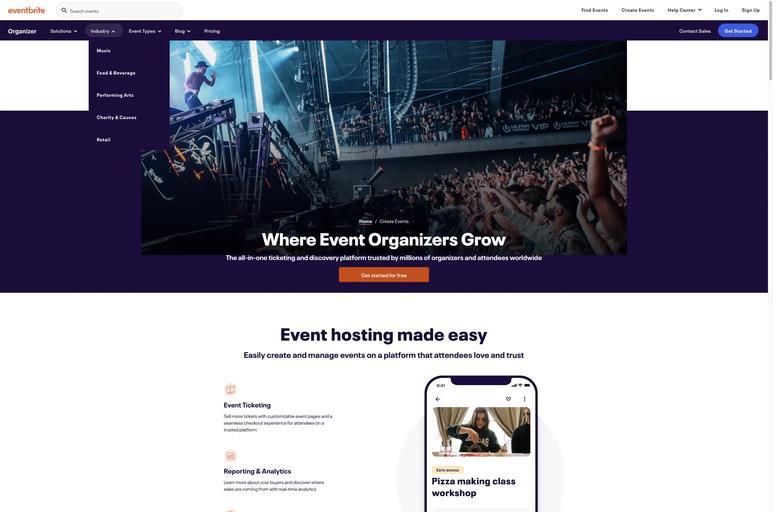 Task type: vqa. For each thing, say whether or not it's contained in the screenshot.
attendees in Event Ticketing Sell more tickets with customizable event pages and a seamless checkout experience for attendees on a trusted platform
yes



Task type: locate. For each thing, give the bounding box(es) containing it.
a for hosting
[[378, 349, 383, 360]]

0 horizontal spatial started
[[371, 271, 389, 279]]

event types
[[129, 27, 156, 34]]

&
[[109, 69, 113, 75], [115, 113, 119, 120], [256, 466, 261, 476]]

events right the search
[[85, 7, 99, 14]]

0 vertical spatial platform
[[341, 252, 367, 262]]

2 vertical spatial platform
[[240, 426, 257, 433]]

1 vertical spatial create
[[380, 218, 394, 224]]

with right tickets
[[258, 412, 267, 419]]

2 horizontal spatial events
[[639, 6, 655, 13]]

0 vertical spatial on
[[367, 349, 377, 360]]

event inside event hosting made easy easily create and manage events on a platform that attendees love and trust
[[281, 323, 328, 346]]

0 vertical spatial attendees
[[478, 252, 509, 262]]

0 horizontal spatial for
[[288, 419, 293, 426]]

1 horizontal spatial for
[[390, 271, 396, 279]]

event left types
[[129, 27, 142, 34]]

discover
[[293, 479, 311, 486]]

1 vertical spatial platform
[[384, 349, 416, 360]]

attendees down grow
[[478, 252, 509, 262]]

more down reporting
[[236, 479, 247, 486]]

started for get
[[735, 27, 753, 34]]

0 horizontal spatial events
[[85, 7, 99, 14]]

attendees inside home / create events where event organizers grow the all-in-one ticketing and discovery platform trusted by millions of organizers and attendees worldwide
[[478, 252, 509, 262]]

a inside event hosting made easy easily create and manage events on a platform that attendees love and trust
[[378, 349, 383, 360]]

and right buyers
[[285, 479, 293, 486]]

get started for free
[[362, 271, 407, 279]]

2 vertical spatial &
[[256, 466, 261, 476]]

 image down sales
[[224, 509, 238, 513]]

1 vertical spatial for
[[288, 419, 293, 426]]

and inside reporting & analytics learn more about your buyers and discover where sales are coming from with real-time analytics
[[285, 479, 293, 486]]

with inside reporting & analytics learn more about your buyers and discover where sales are coming from with real-time analytics
[[269, 486, 278, 492]]

events inside home / create events where event organizers grow the all-in-one ticketing and discovery platform trusted by millions of organizers and attendees worldwide
[[395, 218, 409, 224]]

events inside search events 'button'
[[85, 7, 99, 14]]

grow
[[462, 228, 507, 251]]

search events
[[70, 7, 99, 14]]

 image
[[224, 450, 238, 463], [224, 509, 238, 513]]

0 horizontal spatial a
[[322, 419, 324, 426]]

0 vertical spatial trusted
[[368, 252, 390, 262]]

for left event
[[288, 419, 293, 426]]

on inside event ticketing sell more tickets with customizable event pages and a seamless checkout experience for attendees on a trusted platform
[[316, 419, 321, 426]]

events up organizers
[[395, 218, 409, 224]]

log in link
[[710, 3, 735, 16]]

0 horizontal spatial &
[[109, 69, 113, 75]]

and right the create at the left of page
[[293, 349, 307, 360]]

for inside event ticketing sell more tickets with customizable event pages and a seamless checkout experience for attendees on a trusted platform
[[288, 419, 293, 426]]

a
[[378, 349, 383, 360], [330, 412, 333, 419], [322, 419, 324, 426]]

event up discovery in the left of the page
[[320, 228, 365, 251]]

food & beverage link
[[97, 67, 162, 78]]

0 horizontal spatial with
[[258, 412, 267, 419]]

events
[[593, 6, 609, 13], [639, 6, 655, 13], [395, 218, 409, 224]]

and right the ticketing
[[297, 252, 308, 262]]

event for ticketing
[[224, 399, 242, 409]]

on right event
[[316, 419, 321, 426]]

attendees inside event ticketing sell more tickets with customizable event pages and a seamless checkout experience for attendees on a trusted platform
[[294, 419, 315, 426]]

for
[[390, 271, 396, 279], [288, 419, 293, 426]]

1 horizontal spatial create
[[622, 6, 638, 13]]

1 vertical spatial attendees
[[435, 349, 473, 360]]

0 vertical spatial &
[[109, 69, 113, 75]]

attendees inside event hosting made easy easily create and manage events on a platform that attendees love and trust
[[435, 349, 473, 360]]

home
[[360, 218, 373, 224]]

0 vertical spatial events
[[85, 7, 99, 14]]

center
[[680, 6, 697, 13]]

1 vertical spatial &
[[115, 113, 119, 120]]

pricing link
[[202, 24, 223, 37]]

create
[[267, 349, 291, 360]]

and
[[297, 252, 308, 262], [465, 252, 477, 262], [293, 349, 307, 360], [491, 349, 505, 360], [322, 412, 329, 419], [285, 479, 293, 486]]

0 vertical spatial more
[[232, 412, 243, 419]]

1 horizontal spatial events
[[593, 6, 609, 13]]

organizers
[[369, 228, 459, 251]]

0 horizontal spatial trusted
[[224, 426, 239, 433]]

started inside get started for free button
[[371, 271, 389, 279]]

food
[[97, 69, 108, 75]]

with
[[258, 412, 267, 419], [269, 486, 278, 492]]

sign
[[743, 6, 753, 13]]

events inside event hosting made easy easily create and manage events on a platform that attendees love and trust
[[341, 349, 366, 360]]

platform up get
[[341, 252, 367, 262]]

events right find at the top right
[[593, 6, 609, 13]]

on
[[367, 349, 377, 360], [316, 419, 321, 426]]

2 horizontal spatial &
[[256, 466, 261, 476]]

1  image from the top
[[224, 450, 238, 463]]

1 vertical spatial more
[[236, 479, 247, 486]]

1 vertical spatial on
[[316, 419, 321, 426]]

event inside home / create events where event organizers grow the all-in-one ticketing and discovery platform trusted by millions of organizers and attendees worldwide
[[320, 228, 365, 251]]

 image up reporting
[[224, 450, 238, 463]]

arts
[[124, 91, 134, 98]]

coming
[[243, 486, 258, 492]]

search
[[70, 7, 85, 14]]

1 vertical spatial with
[[269, 486, 278, 492]]

1 vertical spatial events
[[341, 349, 366, 360]]

food & beverage
[[97, 69, 136, 75]]

platform left that
[[384, 349, 416, 360]]

about
[[248, 479, 259, 486]]

 image
[[224, 383, 238, 397]]

events
[[85, 7, 99, 14], [341, 349, 366, 360]]

platform
[[341, 252, 367, 262], [384, 349, 416, 360], [240, 426, 257, 433]]

0 vertical spatial with
[[258, 412, 267, 419]]

more right sell
[[232, 412, 243, 419]]

platform down tickets
[[240, 426, 257, 433]]

1 horizontal spatial attendees
[[435, 349, 473, 360]]

attendees down easy
[[435, 349, 473, 360]]

trusted inside event ticketing sell more tickets with customizable event pages and a seamless checkout experience for attendees on a trusted platform
[[224, 426, 239, 433]]

sign up
[[743, 6, 761, 13]]

help center
[[668, 6, 697, 13]]

for inside button
[[390, 271, 396, 279]]

for left free
[[390, 271, 396, 279]]

started for get
[[371, 271, 389, 279]]

trusted left by
[[368, 252, 390, 262]]

2 horizontal spatial platform
[[384, 349, 416, 360]]

2 horizontal spatial a
[[378, 349, 383, 360]]

discovery
[[310, 252, 339, 262]]

up
[[754, 6, 761, 13]]

0 vertical spatial  image
[[224, 450, 238, 463]]

trusted down sell
[[224, 426, 239, 433]]

1 horizontal spatial started
[[735, 27, 753, 34]]

1 horizontal spatial trusted
[[368, 252, 390, 262]]

on down hosting
[[367, 349, 377, 360]]

0 horizontal spatial platform
[[240, 426, 257, 433]]

& inside reporting & analytics learn more about your buyers and discover where sales are coming from with real-time analytics
[[256, 466, 261, 476]]

where
[[311, 479, 324, 486]]

trust
[[507, 349, 525, 360]]

and down grow
[[465, 252, 477, 262]]

event inside event ticketing sell more tickets with customizable event pages and a seamless checkout experience for attendees on a trusted platform
[[224, 399, 242, 409]]

solutions
[[50, 27, 71, 34]]

& right food
[[109, 69, 113, 75]]

2 vertical spatial attendees
[[294, 419, 315, 426]]

event up manage
[[281, 323, 328, 346]]

performing
[[97, 91, 123, 98]]

and right pages
[[322, 412, 329, 419]]

0 vertical spatial started
[[735, 27, 753, 34]]

event up sell
[[224, 399, 242, 409]]

on inside event hosting made easy easily create and manage events on a platform that attendees love and trust
[[367, 349, 377, 360]]

contact
[[680, 27, 698, 34]]

& left causes
[[115, 113, 119, 120]]

1 horizontal spatial a
[[330, 412, 333, 419]]

analytics
[[298, 486, 317, 492]]

a for ticketing
[[330, 412, 333, 419]]

1 horizontal spatial events
[[341, 349, 366, 360]]

get started
[[726, 27, 753, 34]]

0 horizontal spatial attendees
[[294, 419, 315, 426]]

0 horizontal spatial events
[[395, 218, 409, 224]]

charity & causes
[[97, 113, 137, 120]]

trusted
[[368, 252, 390, 262], [224, 426, 239, 433]]

performing arts link
[[97, 89, 162, 100]]

/
[[375, 218, 377, 224]]

causes
[[120, 113, 137, 120]]

organizers
[[432, 252, 464, 262]]

platform inside event hosting made easy easily create and manage events on a platform that attendees love and trust
[[384, 349, 416, 360]]

with left real-
[[269, 486, 278, 492]]

1 horizontal spatial with
[[269, 486, 278, 492]]

create
[[622, 6, 638, 13], [380, 218, 394, 224]]

more inside reporting & analytics learn more about your buyers and discover where sales are coming from with real-time analytics
[[236, 479, 247, 486]]

0 horizontal spatial create
[[380, 218, 394, 224]]

all-
[[238, 252, 248, 262]]

& up about
[[256, 466, 261, 476]]

easily
[[244, 349, 266, 360]]

2 horizontal spatial attendees
[[478, 252, 509, 262]]

create inside home / create events where event organizers grow the all-in-one ticketing and discovery platform trusted by millions of organizers and attendees worldwide
[[380, 218, 394, 224]]

events down hosting
[[341, 349, 366, 360]]

music link
[[97, 44, 162, 56]]

events left help in the right of the page
[[639, 6, 655, 13]]

& for reporting
[[256, 466, 261, 476]]

0 vertical spatial for
[[390, 271, 396, 279]]

event inside secondary organizer element
[[129, 27, 142, 34]]

log in
[[715, 6, 729, 13]]

1 horizontal spatial on
[[367, 349, 377, 360]]

1 horizontal spatial platform
[[341, 252, 367, 262]]

started inside "get started" link
[[735, 27, 753, 34]]

started
[[735, 27, 753, 34], [371, 271, 389, 279]]

with inside event ticketing sell more tickets with customizable event pages and a seamless checkout experience for attendees on a trusted platform
[[258, 412, 267, 419]]

attendees right experience
[[294, 419, 315, 426]]

get
[[362, 271, 370, 279]]

1 vertical spatial started
[[371, 271, 389, 279]]

analytics
[[262, 466, 292, 476]]

love
[[474, 349, 490, 360]]

& for charity
[[115, 113, 119, 120]]

free
[[397, 271, 407, 279]]

1 vertical spatial  image
[[224, 509, 238, 513]]

find events
[[582, 6, 609, 13]]

charity & causes link
[[97, 111, 162, 123]]

music
[[97, 46, 111, 53]]

1 horizontal spatial &
[[115, 113, 119, 120]]

ticketing
[[269, 252, 296, 262]]

0 horizontal spatial on
[[316, 419, 321, 426]]

0 vertical spatial create
[[622, 6, 638, 13]]

event
[[129, 27, 142, 34], [320, 228, 365, 251], [281, 323, 328, 346], [224, 399, 242, 409]]

1 vertical spatial trusted
[[224, 426, 239, 433]]



Task type: describe. For each thing, give the bounding box(es) containing it.
eventbrite image
[[8, 7, 45, 13]]

event
[[296, 412, 307, 419]]

home / create events where event organizers grow the all-in-one ticketing and discovery platform trusted by millions of organizers and attendees worldwide
[[226, 218, 543, 262]]

buyers
[[270, 479, 284, 486]]

platform inside home / create events where event organizers grow the all-in-one ticketing and discovery platform trusted by millions of organizers and attendees worldwide
[[341, 252, 367, 262]]

your
[[260, 479, 269, 486]]

of
[[424, 252, 431, 262]]

millions
[[400, 252, 423, 262]]

create events link
[[617, 3, 660, 16]]

pages
[[308, 412, 321, 419]]

beverage
[[114, 69, 136, 75]]

organizer
[[8, 26, 37, 35]]

manage
[[309, 349, 339, 360]]

event for hosting
[[281, 323, 328, 346]]

are
[[235, 486, 242, 492]]

and inside event ticketing sell more tickets with customizable event pages and a seamless checkout experience for attendees on a trusted platform
[[322, 412, 329, 419]]

trusted inside home / create events where event organizers grow the all-in-one ticketing and discovery platform trusted by millions of organizers and attendees worldwide
[[368, 252, 390, 262]]

in-
[[248, 252, 256, 262]]

types
[[143, 27, 156, 34]]

real-
[[279, 486, 288, 492]]

find events link
[[577, 3, 614, 16]]

in
[[725, 6, 729, 13]]

time
[[288, 486, 298, 492]]

tickets
[[244, 412, 257, 419]]

secondary organizer element
[[0, 20, 769, 150]]

seamless
[[224, 419, 243, 426]]

charity
[[97, 113, 114, 120]]

where
[[262, 228, 317, 251]]

event for types
[[129, 27, 142, 34]]

search events button
[[56, 3, 183, 18]]

events for find events
[[593, 6, 609, 13]]

blog
[[175, 27, 185, 34]]

& for food
[[109, 69, 113, 75]]

get
[[726, 27, 734, 34]]

the
[[226, 252, 237, 262]]

home link
[[360, 218, 373, 225]]

2  image from the top
[[224, 509, 238, 513]]

contact sales link
[[678, 24, 714, 37]]

event ticketing sell more tickets with customizable event pages and a seamless checkout experience for attendees on a trusted platform
[[224, 399, 333, 433]]

sign up link
[[737, 3, 766, 16]]

get started for free button
[[339, 268, 430, 282]]

retail link
[[97, 133, 162, 145]]

contact sales
[[680, 27, 712, 34]]

more inside event ticketing sell more tickets with customizable event pages and a seamless checkout experience for attendees on a trusted platform
[[232, 412, 243, 419]]

phone showing an event listing page of eventbrite. the event is about a pizza making class, and there is a woman making a pizza. image
[[380, 374, 582, 513]]

customizable
[[268, 412, 295, 419]]

learn
[[224, 479, 235, 486]]

ticketing
[[243, 399, 271, 409]]

sell
[[224, 412, 231, 419]]

experience
[[264, 419, 287, 426]]

events for create events
[[639, 6, 655, 13]]

sales
[[224, 486, 234, 492]]

and right love
[[491, 349, 505, 360]]

sales
[[699, 27, 712, 34]]

help
[[668, 6, 679, 13]]

by
[[391, 252, 399, 262]]

checkout
[[244, 419, 263, 426]]

reporting & analytics learn more about your buyers and discover where sales are coming from with real-time analytics
[[224, 466, 324, 492]]

get started link
[[719, 24, 759, 37]]

find
[[582, 6, 592, 13]]

from
[[259, 486, 269, 492]]

reporting
[[224, 466, 255, 476]]

made
[[398, 323, 445, 346]]

pricing
[[205, 27, 220, 34]]

that
[[418, 349, 433, 360]]

platform inside event ticketing sell more tickets with customizable event pages and a seamless checkout experience for attendees on a trusted platform
[[240, 426, 257, 433]]

submenu element
[[89, 39, 170, 150]]

create events
[[622, 6, 655, 13]]

event hosting made easy easily create and manage events on a platform that attendees love and trust
[[244, 323, 525, 360]]

easy
[[449, 323, 488, 346]]

one
[[256, 252, 268, 262]]

retail
[[97, 136, 110, 142]]

log
[[715, 6, 724, 13]]

worldwide
[[510, 252, 543, 262]]

performing arts
[[97, 91, 134, 98]]

get started for free link
[[339, 268, 430, 282]]

hosting
[[331, 323, 394, 346]]



